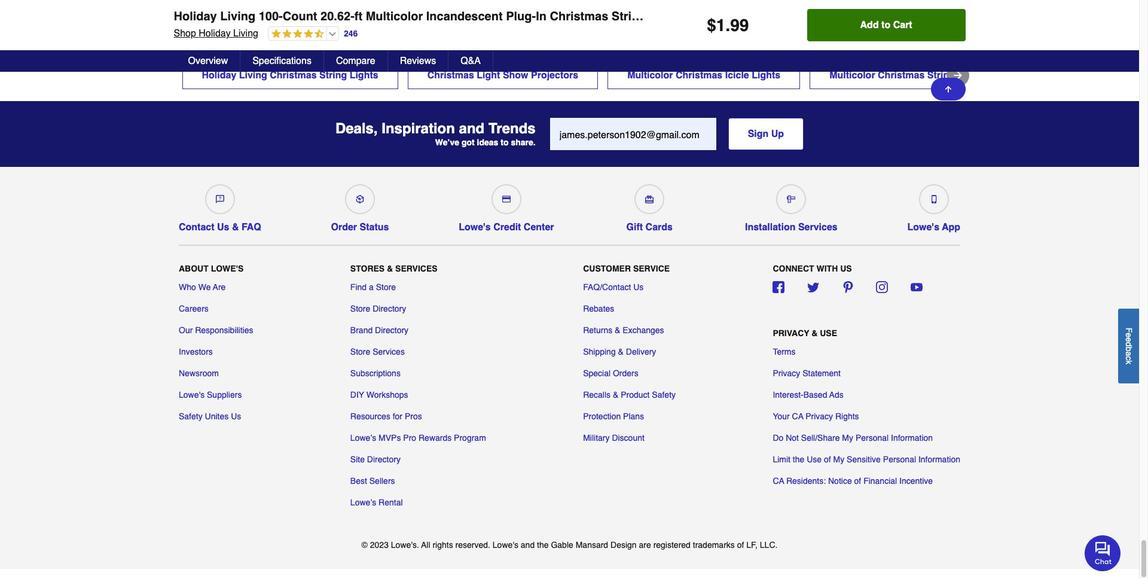 Task type: locate. For each thing, give the bounding box(es) containing it.
safety right product
[[652, 390, 676, 400]]

interest-based ads
[[773, 390, 844, 400]]

ca inside your ca privacy rights link
[[793, 412, 804, 421]]

99
[[731, 16, 749, 35]]

$ 1 . 99
[[707, 16, 749, 35]]

rights
[[836, 412, 860, 421]]

0 vertical spatial a
[[369, 282, 374, 292]]

overview
[[188, 56, 228, 66]]

multicolor down add
[[830, 70, 876, 81]]

us right unites
[[231, 412, 241, 421]]

lowe's left credit
[[459, 222, 491, 233]]

1 vertical spatial and
[[521, 540, 535, 550]]

& up statement
[[812, 328, 818, 338]]

& right recalls
[[613, 390, 619, 400]]

living down specifications
[[239, 70, 267, 81]]

directory down store directory link
[[375, 325, 409, 335]]

faq/contact us
[[584, 282, 644, 292]]

2 horizontal spatial string
[[928, 70, 956, 81]]

0 vertical spatial of
[[825, 455, 832, 464]]

mvps
[[379, 433, 401, 443]]

directory
[[373, 304, 406, 313], [375, 325, 409, 335], [367, 455, 401, 464]]

2 vertical spatial store
[[351, 347, 371, 357]]

store down stores & services
[[376, 282, 396, 292]]

use down sell/share
[[807, 455, 822, 464]]

a right find
[[369, 282, 374, 292]]

order
[[331, 222, 357, 233]]

1 horizontal spatial a
[[1125, 351, 1135, 356]]

services up connect with us
[[799, 222, 838, 233]]

lowe's for lowe's suppliers
[[179, 390, 205, 400]]

christmas down q&a
[[428, 70, 474, 81]]

0 horizontal spatial string
[[320, 70, 347, 81]]

use for &
[[821, 328, 838, 338]]

holiday down overview
[[202, 70, 237, 81]]

stores & services
[[351, 264, 438, 273]]

lowe's down newsroom link
[[179, 390, 205, 400]]

us
[[841, 264, 852, 273]]

multicolor christmas string lights
[[830, 70, 987, 81]]

0 vertical spatial ca
[[793, 412, 804, 421]]

us for contact
[[217, 222, 229, 233]]

ads
[[830, 390, 844, 400]]

string up arrow up image on the top
[[928, 70, 956, 81]]

& inside recalls & product safety link
[[613, 390, 619, 400]]

to down trends
[[501, 138, 509, 147]]

directory for store directory
[[373, 304, 406, 313]]

of for financial
[[855, 476, 862, 486]]

0 horizontal spatial us
[[217, 222, 229, 233]]

1 vertical spatial ca
[[773, 476, 785, 486]]

mansard
[[576, 540, 609, 550]]

investors link
[[179, 346, 213, 358]]

to inside deals, inspiration and trends we've got ideas to share.
[[501, 138, 509, 147]]

0 vertical spatial to
[[882, 20, 891, 31]]

our
[[179, 325, 193, 335]]

store directory link
[[351, 303, 406, 315]]

1 vertical spatial holiday
[[199, 28, 231, 39]]

directory up 'sellers'
[[367, 455, 401, 464]]

multicolor
[[366, 10, 423, 23], [628, 70, 674, 81], [830, 70, 876, 81]]

searches
[[565, 34, 645, 51]]

1 vertical spatial us
[[634, 282, 644, 292]]

living up shop holiday living
[[220, 10, 256, 23]]

1 horizontal spatial string
[[612, 10, 647, 23]]

to right add
[[882, 20, 891, 31]]

e up b
[[1125, 337, 1135, 342]]

2 vertical spatial holiday
[[202, 70, 237, 81]]

holiday living christmas string lights link
[[182, 62, 398, 89]]

residents:
[[787, 476, 826, 486]]

0 vertical spatial lowe's
[[351, 433, 376, 443]]

holiday for holiday living christmas string lights
[[202, 70, 237, 81]]

1 horizontal spatial ca
[[793, 412, 804, 421]]

lowe's left app
[[908, 222, 940, 233]]

lowe's app link
[[908, 179, 961, 233]]

ft
[[355, 10, 363, 23]]

& inside returns & exchanges "link"
[[615, 325, 621, 335]]

military discount link
[[584, 432, 645, 444]]

store down brand on the left bottom of page
[[351, 347, 371, 357]]

and left gable
[[521, 540, 535, 550]]

site
[[351, 455, 365, 464]]

newsroom link
[[179, 367, 219, 379]]

& for recalls & product safety
[[613, 390, 619, 400]]

multicolor down searches
[[628, 70, 674, 81]]

multicolor right ft
[[366, 10, 423, 23]]

& for stores & services
[[387, 264, 393, 273]]

instagram image
[[877, 281, 889, 293]]

of down sell/share
[[825, 455, 832, 464]]

living
[[220, 10, 256, 23], [233, 28, 258, 39], [239, 70, 267, 81]]

my up notice on the bottom of page
[[834, 455, 845, 464]]

my
[[843, 433, 854, 443], [834, 455, 845, 464]]

us down customer service
[[634, 282, 644, 292]]

we
[[198, 282, 211, 292]]

1 vertical spatial services
[[396, 264, 438, 273]]

2 vertical spatial directory
[[367, 455, 401, 464]]

interest-
[[773, 390, 804, 400]]

string down compare
[[320, 70, 347, 81]]

living for christmas
[[239, 70, 267, 81]]

us for faq/contact
[[634, 282, 644, 292]]

christmas light show projectors
[[428, 70, 579, 81]]

1 vertical spatial to
[[501, 138, 509, 147]]

1 vertical spatial store
[[351, 304, 371, 313]]

lowe's.
[[391, 540, 419, 550]]

lowe's up site
[[351, 433, 376, 443]]

services for installation services
[[799, 222, 838, 233]]

2 vertical spatial living
[[239, 70, 267, 81]]

1 horizontal spatial to
[[882, 20, 891, 31]]

string inside multicolor christmas string lights link
[[928, 70, 956, 81]]

to
[[882, 20, 891, 31], [501, 138, 509, 147]]

twitter image
[[808, 281, 820, 293]]

1 vertical spatial directory
[[375, 325, 409, 335]]

contact us & faq
[[179, 222, 261, 233]]

holiday up overview button
[[199, 28, 231, 39]]

1 vertical spatial use
[[807, 455, 822, 464]]

privacy up sell/share
[[806, 412, 834, 421]]

personal up limit the use of my sensitive personal information link
[[856, 433, 889, 443]]

0 vertical spatial safety
[[652, 390, 676, 400]]

& right stores
[[387, 264, 393, 273]]

and up got
[[459, 120, 485, 137]]

& inside shipping & delivery link
[[618, 347, 624, 357]]

0 horizontal spatial safety
[[179, 412, 203, 421]]

multicolor for multicolor christmas icicle lights
[[628, 70, 674, 81]]

0 vertical spatial the
[[793, 455, 805, 464]]

privacy statement link
[[773, 367, 841, 379]]

privacy for privacy & use
[[773, 328, 810, 338]]

living up specifications
[[233, 28, 258, 39]]

2 vertical spatial of
[[738, 540, 745, 550]]

services down brand directory
[[373, 347, 405, 357]]

services up find a store
[[396, 264, 438, 273]]

holiday for holiday living 100-count 20.62-ft multicolor incandescent plug-in christmas string lights
[[174, 10, 217, 23]]

q&a
[[461, 56, 481, 66]]

lowe's for lowe's credit center
[[459, 222, 491, 233]]

returns
[[584, 325, 613, 335]]

protection plans
[[584, 412, 645, 421]]

& inside contact us & faq link
[[232, 222, 239, 233]]

safety
[[652, 390, 676, 400], [179, 412, 203, 421]]

safety unites us link
[[179, 410, 241, 422]]

your ca privacy rights link
[[773, 410, 860, 422]]

terms
[[773, 347, 796, 357]]

0 horizontal spatial ca
[[773, 476, 785, 486]]

0 vertical spatial and
[[459, 120, 485, 137]]

store services link
[[351, 346, 405, 358]]

0 horizontal spatial a
[[369, 282, 374, 292]]

our responsibilities
[[179, 325, 253, 335]]

privacy up the interest-
[[773, 369, 801, 378]]

diy workshops
[[351, 390, 408, 400]]

trademarks
[[693, 540, 735, 550]]

& left delivery at the right of the page
[[618, 347, 624, 357]]

0 vertical spatial personal
[[856, 433, 889, 443]]

2 horizontal spatial multicolor
[[830, 70, 876, 81]]

faq/contact
[[584, 282, 631, 292]]

use for the
[[807, 455, 822, 464]]

connect
[[773, 264, 815, 273]]

1 vertical spatial of
[[855, 476, 862, 486]]

2 vertical spatial services
[[373, 347, 405, 357]]

who
[[179, 282, 196, 292]]

directory up the 'brand directory' link
[[373, 304, 406, 313]]

lights
[[650, 10, 686, 23], [350, 70, 379, 81], [752, 70, 781, 81], [958, 70, 987, 81]]

1 vertical spatial lowe's
[[351, 498, 376, 507]]

lowe's rental link
[[351, 497, 403, 509]]

workshops
[[367, 390, 408, 400]]

the left gable
[[537, 540, 549, 550]]

1 vertical spatial the
[[537, 540, 549, 550]]

lowe's right reserved.
[[493, 540, 519, 550]]

1 horizontal spatial the
[[793, 455, 805, 464]]

ca right your
[[793, 412, 804, 421]]

military discount
[[584, 433, 645, 443]]

0 vertical spatial my
[[843, 433, 854, 443]]

0 vertical spatial holiday
[[174, 10, 217, 23]]

2 horizontal spatial of
[[855, 476, 862, 486]]

0 vertical spatial us
[[217, 222, 229, 233]]

lf,
[[747, 540, 758, 550]]

based
[[804, 390, 828, 400]]

shop
[[174, 28, 196, 39]]

inspiration
[[382, 120, 455, 137]]

& right returns in the right bottom of the page
[[615, 325, 621, 335]]

1 e from the top
[[1125, 333, 1135, 337]]

0 vertical spatial directory
[[373, 304, 406, 313]]

holiday up 'shop'
[[174, 10, 217, 23]]

0 vertical spatial privacy
[[773, 328, 810, 338]]

lowe's down best
[[351, 498, 376, 507]]

contact
[[179, 222, 215, 233]]

find a store link
[[351, 281, 396, 293]]

of left lf,
[[738, 540, 745, 550]]

personal up "incentive"
[[884, 455, 917, 464]]

compare
[[336, 56, 376, 66]]

recalls
[[584, 390, 611, 400]]

exchanges
[[623, 325, 665, 335]]

christmas down cart
[[878, 70, 925, 81]]

string up searches
[[612, 10, 647, 23]]

a up "k"
[[1125, 351, 1135, 356]]

store up brand on the left bottom of page
[[351, 304, 371, 313]]

2 lowe's from the top
[[351, 498, 376, 507]]

Email Address email field
[[550, 118, 717, 150]]

sensitive
[[847, 455, 881, 464]]

christmas down specifications
[[270, 70, 317, 81]]

0 vertical spatial services
[[799, 222, 838, 233]]

arrow up image
[[944, 84, 954, 94]]

1 vertical spatial a
[[1125, 351, 1135, 356]]

2 vertical spatial us
[[231, 412, 241, 421]]

e up d
[[1125, 333, 1135, 337]]

0 horizontal spatial to
[[501, 138, 509, 147]]

0 horizontal spatial and
[[459, 120, 485, 137]]

rewards
[[419, 433, 452, 443]]

christmas up "related searches"
[[550, 10, 609, 23]]

2 horizontal spatial us
[[634, 282, 644, 292]]

us right contact
[[217, 222, 229, 233]]

pros
[[405, 412, 422, 421]]

ca down limit
[[773, 476, 785, 486]]

0 vertical spatial living
[[220, 10, 256, 23]]

holiday
[[174, 10, 217, 23], [199, 28, 231, 39], [202, 70, 237, 81]]

1 horizontal spatial us
[[231, 412, 241, 421]]

&
[[232, 222, 239, 233], [387, 264, 393, 273], [615, 325, 621, 335], [812, 328, 818, 338], [618, 347, 624, 357], [613, 390, 619, 400]]

holiday inside "link"
[[202, 70, 237, 81]]

information
[[892, 433, 934, 443], [919, 455, 961, 464]]

multicolor for multicolor christmas string lights
[[830, 70, 876, 81]]

use up statement
[[821, 328, 838, 338]]

living inside "link"
[[239, 70, 267, 81]]

dimensions image
[[788, 195, 796, 203]]

1 vertical spatial privacy
[[773, 369, 801, 378]]

0 horizontal spatial of
[[738, 540, 745, 550]]

& left faq
[[232, 222, 239, 233]]

1 horizontal spatial of
[[825, 455, 832, 464]]

1 lowe's from the top
[[351, 433, 376, 443]]

0 vertical spatial store
[[376, 282, 396, 292]]

pinterest image
[[842, 281, 854, 293]]

subscriptions
[[351, 369, 401, 378]]

my inside "link"
[[843, 433, 854, 443]]

1 horizontal spatial multicolor
[[628, 70, 674, 81]]

of right notice on the bottom of page
[[855, 476, 862, 486]]

my down rights on the right bottom of the page
[[843, 433, 854, 443]]

your ca privacy rights
[[773, 412, 860, 421]]

customer
[[584, 264, 631, 273]]

compare button
[[324, 50, 388, 72]]

pickup image
[[356, 195, 364, 203]]

b
[[1125, 347, 1135, 351]]

share.
[[511, 138, 536, 147]]

0 vertical spatial use
[[821, 328, 838, 338]]

0 vertical spatial information
[[892, 433, 934, 443]]

youtube image
[[911, 281, 923, 293]]

lowe's for lowe's app
[[908, 222, 940, 233]]

our responsibilities link
[[179, 324, 253, 336]]

military
[[584, 433, 610, 443]]

safety left unites
[[179, 412, 203, 421]]

find
[[351, 282, 367, 292]]

the right limit
[[793, 455, 805, 464]]

privacy up terms link on the right bottom
[[773, 328, 810, 338]]



Task type: describe. For each thing, give the bounding box(es) containing it.
store for directory
[[351, 304, 371, 313]]

gift card image
[[646, 195, 654, 203]]

1 vertical spatial my
[[834, 455, 845, 464]]

lowe's suppliers link
[[179, 389, 242, 401]]

privacy for privacy statement
[[773, 369, 801, 378]]

customer care image
[[216, 195, 224, 203]]

limit the use of my sensitive personal information link
[[773, 453, 961, 465]]

about
[[179, 264, 209, 273]]

plans
[[624, 412, 645, 421]]

f
[[1125, 328, 1135, 333]]

subscriptions link
[[351, 367, 401, 379]]

safety unites us
[[179, 412, 241, 421]]

ca inside the ca residents: notice of financial incentive link
[[773, 476, 785, 486]]

who we are link
[[179, 281, 226, 293]]

information inside "link"
[[892, 433, 934, 443]]

order status link
[[331, 179, 389, 233]]

brand directory
[[351, 325, 409, 335]]

trends
[[489, 120, 536, 137]]

order status
[[331, 222, 389, 233]]

20.62-
[[321, 10, 355, 23]]

mobile image
[[930, 195, 939, 203]]

1 vertical spatial living
[[233, 28, 258, 39]]

best
[[351, 476, 367, 486]]

& for returns & exchanges
[[615, 325, 621, 335]]

and inside deals, inspiration and trends we've got ideas to share.
[[459, 120, 485, 137]]

1 vertical spatial personal
[[884, 455, 917, 464]]

lowe's credit center link
[[459, 179, 554, 233]]

privacy & use
[[773, 328, 838, 338]]

plug-
[[506, 10, 536, 23]]

responsibilities
[[195, 325, 253, 335]]

©
[[362, 540, 368, 550]]

site directory link
[[351, 453, 401, 465]]

status
[[360, 222, 389, 233]]

brand directory link
[[351, 324, 409, 336]]

special orders link
[[584, 367, 639, 379]]

lowe's credit center
[[459, 222, 554, 233]]

related
[[495, 34, 561, 51]]

add
[[861, 20, 879, 31]]

rental
[[379, 498, 403, 507]]

0 horizontal spatial the
[[537, 540, 549, 550]]

installation
[[746, 222, 796, 233]]

services for store services
[[373, 347, 405, 357]]

cart
[[894, 20, 913, 31]]

facebook image
[[773, 281, 785, 293]]

1 horizontal spatial and
[[521, 540, 535, 550]]

returns & exchanges
[[584, 325, 665, 335]]

light
[[477, 70, 501, 81]]

faq/contact us link
[[584, 281, 644, 293]]

a inside button
[[1125, 351, 1135, 356]]

diy
[[351, 390, 364, 400]]

1 vertical spatial safety
[[179, 412, 203, 421]]

registered
[[654, 540, 691, 550]]

2 e from the top
[[1125, 337, 1135, 342]]

discount
[[612, 433, 645, 443]]

lowe's for lowe's rental
[[351, 498, 376, 507]]

special
[[584, 369, 611, 378]]

unites
[[205, 412, 229, 421]]

2 vertical spatial privacy
[[806, 412, 834, 421]]

count
[[283, 10, 317, 23]]

orders
[[613, 369, 639, 378]]

rebates link
[[584, 303, 615, 315]]

of for my
[[825, 455, 832, 464]]

personal inside "link"
[[856, 433, 889, 443]]

notice
[[829, 476, 852, 486]]

multicolor christmas string lights link
[[810, 62, 1007, 89]]

protection
[[584, 412, 621, 421]]

lowe's mvps pro rewards program
[[351, 433, 486, 443]]

credit
[[494, 222, 521, 233]]

0 horizontal spatial multicolor
[[366, 10, 423, 23]]

f e e d b a c k button
[[1119, 309, 1140, 383]]

installation services
[[746, 222, 838, 233]]

q&a button
[[449, 50, 494, 72]]

we've
[[436, 138, 460, 147]]

christmas inside "link"
[[270, 70, 317, 81]]

related searches
[[495, 34, 645, 51]]

product
[[621, 390, 650, 400]]

gift
[[627, 222, 643, 233]]

multicolor christmas icicle lights
[[628, 70, 781, 81]]

show
[[503, 70, 529, 81]]

string inside holiday living christmas string lights "link"
[[320, 70, 347, 81]]

rebates
[[584, 304, 615, 313]]

are
[[213, 282, 226, 292]]

& for privacy & use
[[812, 328, 818, 338]]

directory for site directory
[[367, 455, 401, 464]]

sign
[[748, 129, 769, 139]]

1
[[717, 16, 726, 35]]

to inside button
[[882, 20, 891, 31]]

christmas inside 'link'
[[428, 70, 474, 81]]

lowe's rental
[[351, 498, 403, 507]]

store for services
[[351, 347, 371, 357]]

directory for brand directory
[[375, 325, 409, 335]]

installation services link
[[746, 179, 838, 233]]

1 vertical spatial information
[[919, 455, 961, 464]]

connect with us
[[773, 264, 852, 273]]

all
[[421, 540, 431, 550]]

holiday living 100-count 20.62-ft multicolor incandescent plug-in christmas string lights
[[174, 10, 686, 23]]

not
[[786, 433, 799, 443]]

careers link
[[179, 303, 209, 315]]

credit card image
[[503, 195, 511, 203]]

center
[[524, 222, 554, 233]]

arrow right image
[[952, 69, 964, 81]]

1 horizontal spatial safety
[[652, 390, 676, 400]]

do not sell/share my personal information link
[[773, 432, 934, 444]]

pro
[[403, 433, 417, 443]]

4.5 stars image
[[269, 29, 324, 40]]

lights inside "link"
[[350, 70, 379, 81]]

lowe's up are
[[211, 264, 244, 273]]

christmas left icicle
[[676, 70, 723, 81]]

100-
[[259, 10, 283, 23]]

246
[[344, 29, 358, 38]]

add to cart button
[[808, 9, 966, 41]]

chat invite button image
[[1085, 535, 1122, 571]]

living for 100-
[[220, 10, 256, 23]]

rights
[[433, 540, 453, 550]]

christmas light show projectors link
[[408, 62, 598, 89]]

investors
[[179, 347, 213, 357]]

cards
[[646, 222, 673, 233]]

do not sell/share my personal information
[[773, 433, 934, 443]]

sign up form
[[550, 118, 804, 150]]

privacy statement
[[773, 369, 841, 378]]

suppliers
[[207, 390, 242, 400]]

specifications button
[[241, 50, 324, 72]]

statement
[[803, 369, 841, 378]]

store directory
[[351, 304, 406, 313]]

ca residents: notice of financial incentive
[[773, 476, 934, 486]]

sign up button
[[729, 118, 804, 150]]

contact us & faq link
[[179, 179, 261, 233]]

lowe's for lowe's mvps pro rewards program
[[351, 433, 376, 443]]

financial
[[864, 476, 898, 486]]

gable
[[551, 540, 574, 550]]

& for shipping & delivery
[[618, 347, 624, 357]]



Task type: vqa. For each thing, say whether or not it's contained in the screenshot.
-
no



